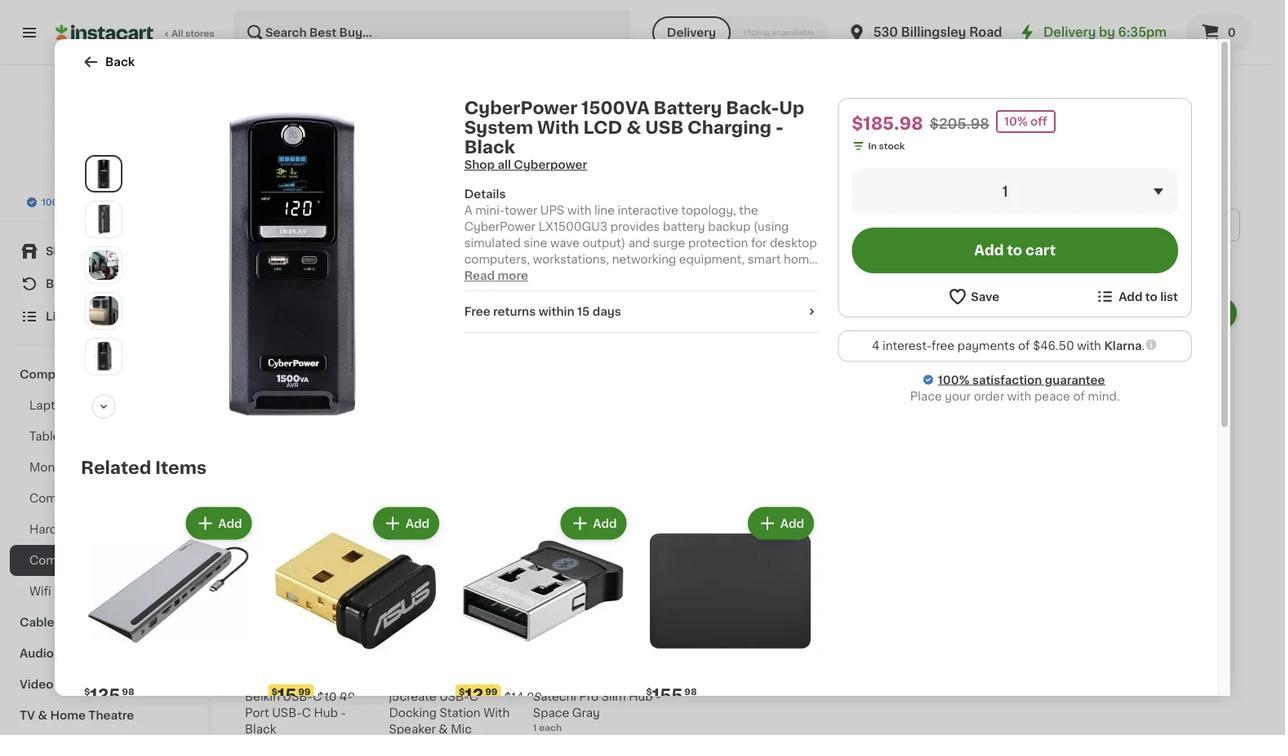 Task type: describe. For each thing, give the bounding box(es) containing it.
free returns within 15 days
[[464, 306, 621, 318]]

& inside laptops & desktops link
[[79, 400, 89, 412]]

atx
[[821, 504, 844, 516]]

product group containing 40
[[245, 530, 376, 736]]

lists link
[[10, 300, 198, 333]]

back
[[105, 56, 135, 68]]

6:35pm
[[1118, 27, 1167, 38]]

1 horizontal spatial 100% satisfaction guarantee
[[938, 374, 1105, 386]]

battery for cyberpower 1500va battery back-up system with lcd & usb charging - black
[[1109, 471, 1152, 483]]

100% satisfaction guarantee button
[[25, 193, 183, 209]]

with for cyberpower 1500va battery back-up system with lcd & usb charging - black
[[1156, 488, 1182, 499]]

belkin
[[245, 691, 280, 702]]

video games link
[[10, 670, 198, 701]]

details
[[464, 189, 506, 200]]

0
[[1228, 27, 1236, 38]]

computer for computer components link
[[29, 493, 88, 505]]

stock
[[879, 142, 905, 151]]

1 horizontal spatial c
[[313, 691, 322, 702]]

days
[[593, 306, 621, 318]]

product group containing 15
[[268, 504, 443, 736]]

laptops & desktops link
[[10, 390, 198, 421]]

readers
[[98, 431, 146, 443]]

add to cart button
[[852, 228, 1178, 274]]

$ 125 98
[[84, 687, 134, 704]]

usb- down $40.98 original price: $50.98 element
[[283, 691, 313, 702]]

related
[[81, 460, 151, 477]]

with for $145.98 j5create usb-c docking station with speaker & mic
[[483, 707, 510, 719]]

tablets & e-readers link
[[10, 421, 198, 452]]

15 inside product group
[[277, 687, 297, 704]]

0 button
[[1186, 13, 1253, 52]]

1 vertical spatial tablets
[[29, 431, 71, 443]]

webcams
[[465, 158, 524, 169]]

1 enlarge cell phone chargers & cables cyberpower 1500va battery back-up system with lcd & usb charging - black unknown (opens in a new tab) image from the top
[[89, 205, 118, 234]]

networking
[[66, 586, 132, 598]]

usb for cyberpower 1500va battery back-up system with lcd & usb charging - black
[[1109, 504, 1134, 516]]

0 horizontal spatial shop
[[46, 246, 76, 257]]

1500va for cyberpower 1500va battery back-up system with lcd & usb charging - black shop all cyberpower
[[581, 99, 650, 116]]

0 horizontal spatial c
[[302, 707, 311, 719]]

enlarge cell phone chargers & cables cyberpower 1500va battery back-up system with lcd & usb charging - black hero (opens in a new tab) image
[[89, 159, 118, 188]]

$15.99 original price: $19.99 element
[[268, 685, 443, 706]]

wifi & networking link
[[10, 576, 198, 607]]

to inside 40 98 $50.98 belkin usb-c to 4- port usb-c hub - black
[[325, 691, 337, 702]]

usb for cyberpower 1500va battery back-up system with lcd & usb charging - black shop all cyberpower
[[645, 119, 684, 136]]

0 horizontal spatial of
[[1018, 340, 1030, 352]]

10% off
[[1004, 116, 1047, 127]]

billingsley
[[901, 27, 966, 38]]

$50.98
[[299, 675, 340, 686]]

charging for cyberpower 1500va battery back-up system with lcd & usb charging - black shop all cyberpower
[[688, 119, 772, 136]]

$46.50
[[1033, 340, 1074, 352]]

hub inside 40 98 $50.98 belkin usb-c to 4- port usb-c hub - black
[[314, 707, 338, 719]]

wifi & networking
[[29, 586, 132, 598]]

100% satisfaction guarantee link
[[938, 372, 1105, 388]]

policy
[[114, 182, 143, 191]]

satisfaction inside 'button'
[[69, 198, 124, 207]]

0 horizontal spatial with
[[1007, 391, 1032, 402]]

98 for 125
[[122, 688, 134, 697]]

delivery button
[[652, 16, 731, 49]]

98 for 155
[[684, 688, 697, 697]]

1 vertical spatial computer accessories
[[29, 555, 161, 567]]

c inside $145.98 j5create usb-c docking station with speaker & mic
[[469, 691, 478, 702]]

2 enlarge cell phone chargers & cables cyberpower 1500va battery back-up system with lcd & usb charging - black unknown (opens in a new tab) image from the top
[[89, 250, 118, 280]]

530 billingsley road
[[873, 27, 1002, 38]]

0 horizontal spatial accessories
[[91, 555, 161, 567]]

usb- inside $145.98 j5create usb-c docking station with speaker & mic
[[439, 691, 469, 702]]

satechi
[[533, 691, 576, 702]]

4-
[[339, 691, 352, 702]]

read more
[[464, 270, 528, 282]]

- inside 'corsair rmx series rm1000x 80 plus gold fully modular atx power supply - black'
[[928, 504, 934, 516]]

1 enlarge cell phone chargers & cables cyberpower 1500va battery back-up system with lcd & usb charging - black unknown (opens in a new tab) image from the top
[[89, 296, 118, 326]]

view
[[55, 182, 78, 191]]

read
[[464, 270, 495, 282]]

100% inside 'button'
[[42, 198, 67, 207]]

audio
[[20, 648, 54, 660]]

up for cyberpower 1500va battery back-up system with lcd & usb charging - black
[[1188, 471, 1205, 483]]

road
[[969, 27, 1002, 38]]

back- for cyberpower 1500va battery back-up system with lcd & usb charging - black shop all cyberpower
[[726, 99, 779, 116]]

1 inside satechi pro slim hub - space gray 1 each
[[533, 723, 537, 732]]

place your order with peace of mind.
[[910, 391, 1120, 402]]

video games
[[20, 679, 98, 691]]

pricing
[[80, 182, 112, 191]]

$ for 12
[[459, 688, 465, 697]]

computer for computer accessories link
[[29, 555, 88, 567]]

mice
[[314, 158, 343, 169]]

hard drives & storage link
[[10, 514, 198, 545]]

computers & tablets link
[[10, 359, 198, 390]]

order
[[974, 391, 1004, 402]]

to for cart
[[1007, 244, 1022, 258]]

- inside 40 98 $50.98 belkin usb-c to 4- port usb-c hub - black
[[341, 707, 346, 719]]

wifi
[[29, 586, 51, 598]]

drives
[[60, 524, 96, 536]]

(180)
[[738, 506, 760, 515]]

125
[[90, 687, 120, 704]]

99 for 15
[[298, 688, 311, 697]]

all stores link
[[56, 10, 216, 56]]

each
[[539, 723, 562, 732]]

0 vertical spatial computer accessories
[[245, 86, 532, 109]]

surge
[[553, 158, 588, 169]]

& inside computers & tablets link
[[89, 369, 98, 380]]

shop link
[[10, 235, 198, 268]]

1 horizontal spatial 15
[[577, 306, 590, 318]]

product group containing 125
[[81, 504, 255, 736]]

fully
[[852, 488, 879, 499]]

delivery for delivery by 6:35pm
[[1043, 27, 1096, 38]]

cables & chargers link
[[10, 607, 198, 638]]

& inside cyberpower 1500va battery back-up system with lcd & usb charging - black
[[1213, 488, 1222, 499]]

cables & chargers
[[20, 617, 130, 629]]

back- for cyberpower 1500va battery back-up system with lcd & usb charging - black
[[1155, 471, 1188, 483]]

computers
[[20, 369, 86, 380]]

computers & tablets
[[20, 369, 144, 380]]

buy it again link
[[10, 268, 198, 300]]

docking
[[389, 707, 437, 719]]

gray
[[572, 707, 600, 719]]

all stores
[[171, 29, 214, 38]]

audio link
[[10, 638, 198, 670]]

98 inside 40 98 $50.98 belkin usb-c to 4- port usb-c hub - black
[[280, 670, 293, 679]]

computer components link
[[10, 483, 198, 514]]

delivery for delivery
[[667, 27, 716, 38]]

155
[[652, 687, 683, 704]]

40
[[254, 669, 279, 687]]

all for all stores
[[171, 29, 183, 38]]

surge protectors
[[553, 158, 654, 169]]

0 vertical spatial with
[[1077, 340, 1101, 352]]

to for list
[[1145, 291, 1158, 303]]

1 field
[[852, 169, 1178, 215]]

delivery by 6:35pm
[[1043, 27, 1167, 38]]

$ for 155
[[646, 688, 652, 697]]

$185.98 $205.98
[[852, 115, 990, 132]]

interest-
[[883, 340, 932, 352]]

computer components
[[29, 493, 166, 505]]

corsair rmx series rm1000x 80 plus gold fully modular atx power supply - black
[[821, 455, 943, 532]]

corsair
[[821, 455, 876, 467]]

speaker
[[389, 724, 436, 735]]

j5create
[[389, 691, 436, 702]]

gold
[[821, 488, 849, 499]]

view pricing policy link
[[55, 180, 153, 193]]

place
[[910, 391, 942, 402]]

& inside wifi & networking link
[[54, 586, 63, 598]]



Task type: vqa. For each thing, say whether or not it's contained in the screenshot.
within
yes



Task type: locate. For each thing, give the bounding box(es) containing it.
tv
[[20, 710, 35, 722]]

0 vertical spatial lcd
[[583, 119, 622, 136]]

chargers
[[76, 617, 130, 629]]

& right 'wifi'
[[54, 586, 63, 598]]

1 horizontal spatial to
[[1007, 244, 1022, 258]]

usb inside cyberpower 1500va battery back-up system with lcd & usb charging - black
[[1109, 504, 1134, 516]]

hub right slim at the bottom of the page
[[629, 691, 653, 702]]

0 horizontal spatial up
[[779, 99, 804, 116]]

1 horizontal spatial shop
[[464, 159, 495, 171]]

1 vertical spatial to
[[1145, 291, 1158, 303]]

lcd down $185.98 original price: $205.98 element
[[1185, 488, 1210, 499]]

99 inside $ 15 99
[[298, 688, 311, 697]]

1 vertical spatial up
[[1188, 471, 1205, 483]]

1 horizontal spatial up
[[1188, 471, 1205, 483]]

1 left the each
[[533, 723, 537, 732]]

$19.99
[[317, 692, 355, 704]]

100% satisfaction guarantee
[[42, 198, 173, 207], [938, 374, 1105, 386]]

99 right 12 on the bottom
[[485, 688, 498, 697]]

1 vertical spatial satisfaction
[[972, 374, 1042, 386]]

$185.98 original price: $205.98 element
[[1109, 431, 1240, 453]]

cell phone chargers & cables cyberpower 1500va battery back-up system with lcd & usb charging - black hero image
[[140, 111, 445, 416]]

1 horizontal spatial 98
[[280, 670, 293, 679]]

0 vertical spatial tablets
[[101, 369, 144, 380]]

lcd inside cyberpower 1500va battery back-up system with lcd & usb charging - black shop all cyberpower
[[583, 119, 622, 136]]

c down $ 15 99
[[302, 707, 311, 719]]

0 vertical spatial with
[[537, 119, 579, 136]]

& right tv
[[38, 710, 47, 722]]

1 vertical spatial enlarge cell phone chargers & cables cyberpower 1500va battery back-up system with lcd & usb charging - black unknown (opens in a new tab) image
[[89, 342, 118, 371]]

product group containing 155
[[643, 504, 817, 736]]

plus
[[897, 471, 928, 483]]

buy left it
[[46, 278, 69, 290]]

& left e-
[[74, 431, 83, 443]]

1 horizontal spatial with
[[537, 119, 579, 136]]

1 horizontal spatial system
[[1109, 488, 1153, 499]]

up for cyberpower 1500va battery back-up system with lcd & usb charging - black shop all cyberpower
[[779, 99, 804, 116]]

None search field
[[234, 10, 631, 56]]

1 horizontal spatial buy
[[107, 162, 131, 174]]

0 vertical spatial hub
[[629, 691, 653, 702]]

1 vertical spatial lcd
[[1185, 488, 1210, 499]]

delivery by 6:35pm link
[[1017, 23, 1167, 42]]

up inside cyberpower 1500va battery back-up system with lcd & usb charging - black
[[1188, 471, 1205, 483]]

1 vertical spatial charging
[[1137, 504, 1189, 516]]

usb
[[645, 119, 684, 136], [1109, 504, 1134, 516]]

satisfaction up place your order with peace of mind.
[[972, 374, 1042, 386]]

cyberpower 1500va battery back-up system with lcd & usb charging - black button
[[1109, 294, 1240, 516]]

0 horizontal spatial back-
[[726, 99, 779, 116]]

- inside satechi pro slim hub - space gray 1 each
[[656, 691, 661, 702]]

service type group
[[652, 16, 828, 49]]

1 vertical spatial 15
[[277, 687, 297, 704]]

1 vertical spatial accessories
[[91, 555, 161, 567]]

0 horizontal spatial 1
[[533, 723, 537, 732]]

best buy
[[78, 162, 131, 174]]

3 $ from the left
[[459, 688, 465, 697]]

cart
[[1026, 244, 1056, 258]]

0 horizontal spatial 1500va
[[581, 99, 650, 116]]

0 horizontal spatial 100%
[[42, 198, 67, 207]]

100% down the view
[[42, 198, 67, 207]]

lcd
[[583, 119, 622, 136], [1185, 488, 1210, 499]]

40 98 $50.98 belkin usb-c to 4- port usb-c hub - black
[[245, 669, 352, 735]]

battery down delivery button
[[654, 99, 722, 116]]

of left mind.
[[1073, 391, 1085, 402]]

0 horizontal spatial cyberpower
[[464, 99, 577, 116]]

2 $ from the left
[[271, 688, 277, 697]]

& right cables
[[64, 617, 73, 629]]

enlarge cell phone chargers & cables cyberpower 1500va battery back-up system with lcd & usb charging - black unknown (opens in a new tab) image up shop link
[[89, 205, 118, 234]]

hub inside satechi pro slim hub - space gray 1 each
[[629, 691, 653, 702]]

power
[[847, 504, 883, 516]]

1 vertical spatial hub
[[314, 707, 338, 719]]

black inside 'corsair rmx series rm1000x 80 plus gold fully modular atx power supply - black'
[[821, 520, 853, 532]]

1 $ from the left
[[84, 688, 90, 697]]

$14.99
[[504, 692, 542, 704]]

with down $ 12 99
[[483, 707, 510, 719]]

cyberpower 1500va battery back-up system with lcd & usb charging - black shop all cyberpower
[[464, 99, 804, 171]]

& up protectors
[[626, 119, 641, 136]]

black
[[464, 138, 515, 156], [1200, 504, 1231, 516], [821, 520, 853, 532], [245, 724, 276, 735]]

1 vertical spatial of
[[1073, 391, 1085, 402]]

back-
[[726, 99, 779, 116], [1155, 471, 1188, 483]]

reset
[[525, 220, 559, 231]]

station
[[440, 707, 481, 719]]

of left $46.50
[[1018, 340, 1030, 352]]

0 horizontal spatial all
[[171, 29, 183, 38]]

100% satisfaction guarantee inside 'button'
[[42, 198, 173, 207]]

lcd for cyberpower 1500va battery back-up system with lcd & usb charging - black shop all cyberpower
[[583, 119, 622, 136]]

99 down $50.98
[[298, 688, 311, 697]]

usb inside cyberpower 1500va battery back-up system with lcd & usb charging - black shop all cyberpower
[[645, 119, 684, 136]]

1 vertical spatial system
[[1109, 488, 1153, 499]]

c down $50.98
[[313, 691, 322, 702]]

98 right 155
[[684, 688, 697, 697]]

lists
[[46, 311, 74, 323]]

delivery inside delivery button
[[667, 27, 716, 38]]

$ 12 99
[[459, 687, 498, 704]]

black down the port
[[245, 724, 276, 735]]

98 inside $ 125 98
[[122, 688, 134, 697]]

1 vertical spatial 1500va
[[1184, 455, 1227, 467]]

0 horizontal spatial 15
[[277, 687, 297, 704]]

guarantee
[[126, 198, 173, 207], [1045, 374, 1105, 386]]

(180) button
[[677, 294, 808, 517]]

to left 4-
[[325, 691, 337, 702]]

charging for cyberpower 1500va battery back-up system with lcd & usb charging - black
[[1137, 504, 1189, 516]]

e-
[[86, 431, 98, 443]]

items
[[155, 460, 207, 477]]

1 vertical spatial all
[[264, 158, 279, 169]]

0 vertical spatial of
[[1018, 340, 1030, 352]]

- inside cyberpower 1500va battery back-up system with lcd & usb charging - black shop all cyberpower
[[776, 119, 784, 136]]

computer down hard
[[29, 555, 88, 567]]

0 vertical spatial charging
[[688, 119, 772, 136]]

buy up policy
[[107, 162, 131, 174]]

battery for cyberpower 1500va battery back-up system with lcd & usb charging - black shop all cyberpower
[[654, 99, 722, 116]]

1 vertical spatial 100% satisfaction guarantee
[[938, 374, 1105, 386]]

item carousel region
[[58, 498, 1192, 736]]

1 horizontal spatial all
[[264, 158, 279, 169]]

1 vertical spatial computer
[[29, 493, 88, 505]]

accessories down storage
[[91, 555, 161, 567]]

$ 15 99
[[271, 687, 311, 704]]

$ down $145.98
[[459, 688, 465, 697]]

lcd up surge protectors on the top of page
[[583, 119, 622, 136]]

98
[[280, 670, 293, 679], [122, 688, 134, 697], [684, 688, 697, 697]]

black inside cyberpower 1500va battery back-up system with lcd & usb charging - black
[[1200, 504, 1231, 516]]

black up webcams
[[464, 138, 515, 156]]

all
[[498, 159, 511, 171]]

& down $185.98 original price: $205.98 element
[[1213, 488, 1222, 499]]

1500va for cyberpower 1500va battery back-up system with lcd & usb charging - black
[[1184, 455, 1227, 467]]

0 horizontal spatial lcd
[[583, 119, 622, 136]]

computer
[[245, 86, 372, 109], [29, 493, 88, 505], [29, 555, 88, 567]]

$145.98
[[449, 675, 495, 686]]

add to list button
[[1095, 287, 1178, 307]]

with up surge
[[537, 119, 579, 136]]

98 inside $ 155 98
[[684, 688, 697, 697]]

back- inside cyberpower 1500va battery back-up system with lcd & usb charging - black shop all cyberpower
[[726, 99, 779, 116]]

battery inside cyberpower 1500va battery back-up system with lcd & usb charging - black
[[1109, 471, 1152, 483]]

$ inside $ 155 98
[[646, 688, 652, 697]]

1 horizontal spatial guarantee
[[1045, 374, 1105, 386]]

accessories up webcams
[[378, 86, 532, 109]]

cyberpower for cyberpower 1500va battery back-up system with lcd & usb charging - black shop all cyberpower
[[464, 99, 577, 116]]

100% up your
[[938, 374, 970, 386]]

usb-
[[283, 691, 313, 702], [439, 691, 469, 702], [272, 707, 302, 719]]

black down $185.98 original price: $205.98 element
[[1200, 504, 1231, 516]]

1 horizontal spatial back-
[[1155, 471, 1188, 483]]

in
[[868, 142, 877, 151]]

0 horizontal spatial battery
[[654, 99, 722, 116]]

$ for 125
[[84, 688, 90, 697]]

best buy logo image
[[68, 85, 140, 157]]

1 horizontal spatial delivery
[[1043, 27, 1096, 38]]

1 99 from the left
[[298, 688, 311, 697]]

laptops
[[29, 400, 76, 412]]

0 horizontal spatial 100% satisfaction guarantee
[[42, 198, 173, 207]]

1 horizontal spatial lcd
[[1185, 488, 1210, 499]]

0 vertical spatial 1
[[1002, 185, 1008, 199]]

list
[[1160, 291, 1178, 303]]

guarantee up 'peace'
[[1045, 374, 1105, 386]]

charging inside cyberpower 1500va battery back-up system with lcd & usb charging - black
[[1137, 504, 1189, 516]]

guarantee inside 100% satisfaction guarantee 'button'
[[126, 198, 173, 207]]

enlarge cell phone chargers & cables cyberpower 1500va battery back-up system with lcd & usb charging - black unknown (opens in a new tab) image
[[89, 296, 118, 326], [89, 342, 118, 371]]

battery down $185.98 original price: $205.98 element
[[1109, 471, 1152, 483]]

cyberpower 1500va battery back-up system with lcd & usb charging - black
[[1109, 455, 1231, 516]]

computer down monitors
[[29, 493, 88, 505]]

- inside cyberpower 1500va battery back-up system with lcd & usb charging - black
[[1192, 504, 1197, 516]]

back- inside cyberpower 1500va battery back-up system with lcd & usb charging - black
[[1155, 471, 1188, 483]]

& up laptops & desktops
[[89, 369, 98, 380]]

2 99 from the left
[[485, 688, 498, 697]]

video
[[20, 679, 53, 691]]

c
[[313, 691, 322, 702], [469, 691, 478, 702], [302, 707, 311, 719]]

$ inside $ 12 99
[[459, 688, 465, 697]]

1 vertical spatial usb
[[1109, 504, 1134, 516]]

0 vertical spatial 100% satisfaction guarantee
[[42, 198, 173, 207]]

1 horizontal spatial charging
[[1137, 504, 1189, 516]]

0 vertical spatial cyberpower
[[464, 99, 577, 116]]

& left mic
[[439, 724, 448, 735]]

0 vertical spatial 1500va
[[581, 99, 650, 116]]

system inside cyberpower 1500va battery back-up system with lcd & usb charging - black
[[1109, 488, 1153, 499]]

99 for 12
[[485, 688, 498, 697]]

$12.99 original price: $14.99 element
[[456, 685, 630, 706]]

& inside hard drives & storage link
[[99, 524, 109, 536]]

system inside cyberpower 1500va battery back-up system with lcd & usb charging - black shop all cyberpower
[[464, 119, 533, 136]]

all for all
[[264, 158, 279, 169]]

shop left all
[[464, 159, 495, 171]]

1 horizontal spatial 99
[[485, 688, 498, 697]]

1500va inside cyberpower 1500va battery back-up system with lcd & usb charging - black
[[1184, 455, 1227, 467]]

0 horizontal spatial computer accessories
[[29, 555, 161, 567]]

0 vertical spatial enlarge cell phone chargers & cables cyberpower 1500va battery back-up system with lcd & usb charging - black unknown (opens in a new tab) image
[[89, 205, 118, 234]]

cyberpower for cyberpower 1500va battery back-up system with lcd & usb charging - black
[[1109, 455, 1181, 467]]

1500va inside cyberpower 1500va battery back-up system with lcd & usb charging - black shop all cyberpower
[[581, 99, 650, 116]]

system down $185.98 original price: $205.98 element
[[1109, 488, 1153, 499]]

1 up 'add to cart' button
[[1002, 185, 1008, 199]]

usb- down $ 15 99
[[272, 707, 302, 719]]

back- down service type group
[[726, 99, 779, 116]]

2 vertical spatial to
[[325, 691, 337, 702]]

$ down '40'
[[271, 688, 277, 697]]

&
[[626, 119, 641, 136], [89, 369, 98, 380], [79, 400, 89, 412], [74, 431, 83, 443], [1213, 488, 1222, 499], [99, 524, 109, 536], [54, 586, 63, 598], [64, 617, 73, 629], [38, 710, 47, 722], [439, 724, 448, 735]]

sale
[[365, 220, 391, 231]]

1 horizontal spatial 100%
[[938, 374, 970, 386]]

guarantee inside 100% satisfaction guarantee link
[[1045, 374, 1105, 386]]

lcd for cyberpower 1500va battery back-up system with lcd & usb charging - black
[[1185, 488, 1210, 499]]

black inside 40 98 $50.98 belkin usb-c to 4- port usb-c hub - black
[[245, 724, 276, 735]]

100% satisfaction guarantee up place your order with peace of mind.
[[938, 374, 1105, 386]]

system for cyberpower 1500va battery back-up system with lcd & usb charging - black
[[1109, 488, 1153, 499]]

2 horizontal spatial to
[[1145, 291, 1158, 303]]

cyberpower up all
[[464, 99, 577, 116]]

.
[[1142, 340, 1145, 352]]

98 right 125
[[122, 688, 134, 697]]

& inside tv & home theatre "link"
[[38, 710, 47, 722]]

0 vertical spatial computer
[[245, 86, 372, 109]]

all left stores
[[171, 29, 183, 38]]

$ inside $ 125 98
[[84, 688, 90, 697]]

0 vertical spatial satisfaction
[[69, 198, 124, 207]]

1 horizontal spatial usb
[[1109, 504, 1134, 516]]

cyberpower inside cyberpower 1500va battery back-up system with lcd & usb charging - black
[[1109, 455, 1181, 467]]

$185.98
[[852, 115, 923, 132]]

enlarge cell phone chargers & cables cyberpower 1500va battery back-up system with lcd & usb charging - black unknown (opens in a new tab) image down "again"
[[89, 296, 118, 326]]

to left cart
[[1007, 244, 1022, 258]]

& right laptops
[[79, 400, 89, 412]]

back- down $185.98 original price: $205.98 element
[[1155, 471, 1188, 483]]

black inside cyberpower 1500va battery back-up system with lcd & usb charging - black shop all cyberpower
[[464, 138, 515, 156]]

battery inside cyberpower 1500va battery back-up system with lcd & usb charging - black shop all cyberpower
[[654, 99, 722, 116]]

0 horizontal spatial 98
[[122, 688, 134, 697]]

$ right slim at the bottom of the page
[[646, 688, 652, 697]]

& inside cables & chargers link
[[64, 617, 73, 629]]

enlarge cell phone chargers & cables cyberpower 1500va battery back-up system with lcd & usb charging - black unknown (opens in a new tab) image
[[89, 205, 118, 234], [89, 250, 118, 280]]

0 horizontal spatial 99
[[298, 688, 311, 697]]

peace
[[1034, 391, 1070, 402]]

with for cyberpower 1500va battery back-up system with lcd & usb charging - black shop all cyberpower
[[537, 119, 579, 136]]

with inside cyberpower 1500va battery back-up system with lcd & usb charging - black
[[1156, 488, 1182, 499]]

0 vertical spatial back-
[[726, 99, 779, 116]]

tablets up desktops at the bottom left
[[101, 369, 144, 380]]

2 horizontal spatial with
[[1156, 488, 1182, 499]]

charging inside cyberpower 1500va battery back-up system with lcd & usb charging - black shop all cyberpower
[[688, 119, 772, 136]]

0 horizontal spatial charging
[[688, 119, 772, 136]]

0 vertical spatial guarantee
[[126, 198, 173, 207]]

$61.98 original price: $85.98 element
[[533, 667, 664, 689]]

with inside cyberpower 1500va battery back-up system with lcd & usb charging - black shop all cyberpower
[[537, 119, 579, 136]]

cyberpower inside cyberpower 1500va battery back-up system with lcd & usb charging - black shop all cyberpower
[[464, 99, 577, 116]]

0 horizontal spatial guarantee
[[126, 198, 173, 207]]

up inside cyberpower 1500va battery back-up system with lcd & usb charging - black shop all cyberpower
[[779, 99, 804, 116]]

rm1000x
[[821, 471, 876, 483]]

0 horizontal spatial hub
[[314, 707, 338, 719]]

shop up it
[[46, 246, 76, 257]]

on sale button
[[331, 209, 418, 242]]

2 enlarge cell phone chargers & cables cyberpower 1500va battery back-up system with lcd & usb charging - black unknown (opens in a new tab) image from the top
[[89, 342, 118, 371]]

99 inside $ 12 99
[[485, 688, 498, 697]]

4 $ from the left
[[646, 688, 652, 697]]

1 vertical spatial buy
[[46, 278, 69, 290]]

best buy link
[[68, 85, 140, 176]]

product group containing 12
[[456, 504, 630, 736]]

hub down $19.99
[[314, 707, 338, 719]]

with down 100% satisfaction guarantee link
[[1007, 391, 1032, 402]]

98 right '40'
[[280, 670, 293, 679]]

product group
[[245, 294, 376, 498], [389, 294, 520, 500], [533, 294, 664, 485], [821, 294, 952, 532], [965, 294, 1096, 498], [1109, 294, 1240, 516], [81, 504, 255, 736], [268, 504, 443, 736], [456, 504, 630, 736], [643, 504, 817, 736], [245, 530, 376, 736], [389, 530, 520, 736], [533, 530, 664, 734]]

0 vertical spatial 100%
[[42, 198, 67, 207]]

by
[[1099, 27, 1115, 38]]

with left klarna
[[1077, 340, 1101, 352]]

enlarge cell phone chargers & cables cyberpower 1500va battery back-up system with lcd & usb charging - black unknown (opens in a new tab) image right it
[[89, 250, 118, 280]]

to left list
[[1145, 291, 1158, 303]]

shop inside cyberpower 1500va battery back-up system with lcd & usb charging - black shop all cyberpower
[[464, 159, 495, 171]]

& inside $145.98 j5create usb-c docking station with speaker & mic
[[439, 724, 448, 735]]

stores
[[185, 29, 214, 38]]

usb- up "station"
[[439, 691, 469, 702]]

mind.
[[1088, 391, 1120, 402]]

lcd inside cyberpower 1500va battery back-up system with lcd & usb charging - black
[[1185, 488, 1210, 499]]

black down atx
[[821, 520, 853, 532]]

0 horizontal spatial system
[[464, 119, 533, 136]]

2 horizontal spatial c
[[469, 691, 478, 702]]

& inside cyberpower 1500va battery back-up system with lcd & usb charging - black shop all cyberpower
[[626, 119, 641, 136]]

0 horizontal spatial to
[[325, 691, 337, 702]]

15 down '40'
[[277, 687, 297, 704]]

0 vertical spatial shop
[[464, 159, 495, 171]]

15 left days
[[577, 306, 590, 318]]

tv & home theatre
[[20, 710, 134, 722]]

1 vertical spatial battery
[[1109, 471, 1152, 483]]

battery
[[654, 99, 722, 116], [1109, 471, 1152, 483]]

1 horizontal spatial accessories
[[378, 86, 532, 109]]

slim
[[602, 691, 626, 702]]

games
[[56, 679, 98, 691]]

cables
[[20, 617, 61, 629]]

0 vertical spatial to
[[1007, 244, 1022, 258]]

1 horizontal spatial tablets
[[101, 369, 144, 380]]

computer up the mice
[[245, 86, 372, 109]]

components
[[91, 493, 166, 505]]

0 vertical spatial 15
[[577, 306, 590, 318]]

1 vertical spatial with
[[1007, 391, 1032, 402]]

monitors
[[29, 462, 81, 474]]

0 vertical spatial battery
[[654, 99, 722, 116]]

$ up tv & home theatre
[[84, 688, 90, 697]]

modular
[[882, 488, 929, 499]]

back button
[[81, 52, 135, 72]]

delivery inside delivery by 6:35pm link
[[1043, 27, 1096, 38]]

save
[[971, 291, 1000, 303]]

$ for 15
[[271, 688, 277, 697]]

100% satisfaction guarantee down view pricing policy link at the left top of page
[[42, 198, 173, 207]]

& right drives
[[99, 524, 109, 536]]

1 horizontal spatial 1500va
[[1184, 455, 1227, 467]]

with inside $145.98 j5create usb-c docking station with speaker & mic
[[483, 707, 510, 719]]

0 vertical spatial up
[[779, 99, 804, 116]]

c down $145.98
[[469, 691, 478, 702]]

mice link
[[302, 150, 354, 176]]

0 horizontal spatial usb
[[645, 119, 684, 136]]

product group containing $145.98 j5create usb-c docking station with speaker & mic
[[389, 530, 520, 736]]

enlarge cell phone chargers & cables cyberpower 1500va battery back-up system with lcd & usb charging - black unknown (opens in a new tab) image down the lists link
[[89, 342, 118, 371]]

computer accessories
[[245, 86, 532, 109], [29, 555, 161, 567]]

1 horizontal spatial battery
[[1109, 471, 1152, 483]]

1 vertical spatial cyberpower
[[1109, 455, 1181, 467]]

0 vertical spatial accessories
[[378, 86, 532, 109]]

guarantee down policy
[[126, 198, 173, 207]]

all
[[171, 29, 183, 38], [264, 158, 279, 169]]

1 vertical spatial 1
[[533, 723, 537, 732]]

1 horizontal spatial of
[[1073, 391, 1085, 402]]

satechi pro slim hub - space gray 1 each
[[533, 691, 661, 732]]

4 interest-free payments of $46.50 with klarna .
[[872, 340, 1145, 352]]

instacart logo image
[[56, 23, 154, 42]]

reset button
[[520, 209, 564, 242]]

satisfaction down 'pricing'
[[69, 198, 124, 207]]

tablets
[[101, 369, 144, 380], [29, 431, 71, 443]]

cyberpower down $185.98 original price: $205.98 element
[[1109, 455, 1181, 467]]

$40.98 original price: $50.98 element
[[245, 667, 376, 689]]

1500va
[[581, 99, 650, 116], [1184, 455, 1227, 467]]

system up webcams
[[464, 119, 533, 136]]

rmx
[[879, 455, 904, 467]]

system for cyberpower 1500va battery back-up system with lcd & usb charging - black shop all cyberpower
[[464, 119, 533, 136]]

1500va down $185.98 original price: $205.98 element
[[1184, 455, 1227, 467]]

0 horizontal spatial tablets
[[29, 431, 71, 443]]

your
[[945, 391, 971, 402]]

& inside tablets & e-readers link
[[74, 431, 83, 443]]

with down $185.98 original price: $205.98 element
[[1156, 488, 1182, 499]]

free
[[464, 306, 490, 318]]

1 inside field
[[1002, 185, 1008, 199]]

$ inside $ 15 99
[[271, 688, 277, 697]]

pro
[[579, 691, 599, 702]]

2 horizontal spatial 98
[[684, 688, 697, 697]]

tablets down laptops
[[29, 431, 71, 443]]

1500va up protectors
[[581, 99, 650, 116]]

1 horizontal spatial satisfaction
[[972, 374, 1042, 386]]

all left mice link
[[264, 158, 279, 169]]



